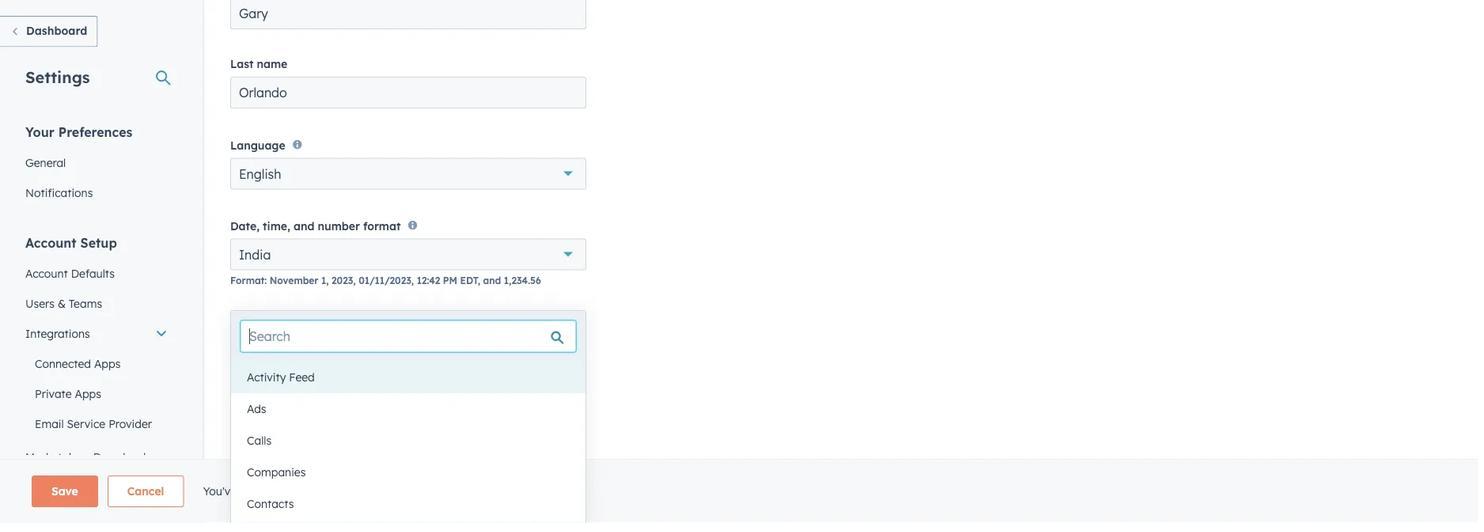 Task type: locate. For each thing, give the bounding box(es) containing it.
we
[[230, 335, 245, 347]]

0 vertical spatial apps
[[94, 357, 121, 370]]

to right applies
[[319, 481, 330, 495]]

india
[[239, 247, 271, 263]]

time,
[[263, 219, 290, 233]]

None telephone field
[[283, 380, 443, 411]]

0 horizontal spatial to
[[319, 481, 330, 495]]

and inside phone number we may use this phone number to contact you about security events, sending workflow sms, and for owner property values. please refer to our privacy policy for more information
[[341, 349, 359, 361]]

defaults inside the "defaults this only applies to this hubspot account."
[[230, 459, 297, 479]]

0 vertical spatial for
[[362, 349, 375, 361]]

date,
[[230, 219, 260, 233]]

and right time,
[[294, 219, 315, 233]]

for up information
[[362, 349, 375, 361]]

to left our
[[547, 349, 557, 361]]

apps
[[94, 357, 121, 370], [75, 387, 101, 401]]

list box
[[231, 362, 586, 523]]

this
[[290, 335, 307, 347], [333, 481, 352, 495]]

, right 1, in the left of the page
[[353, 275, 356, 287]]

india button
[[230, 239, 587, 270]]

0 horizontal spatial and
[[294, 219, 315, 233]]

number up information
[[342, 335, 378, 347]]

1 vertical spatial number
[[268, 317, 310, 331]]

account up account defaults in the left bottom of the page
[[25, 235, 76, 251]]

calls
[[247, 434, 272, 448]]

1 account from the top
[[25, 235, 76, 251]]

only
[[254, 481, 276, 495]]

general link
[[16, 148, 177, 178]]

, right pm
[[478, 275, 481, 287]]

defaults
[[71, 266, 115, 280], [230, 459, 297, 479]]

First name text field
[[230, 0, 587, 29]]

1 horizontal spatial to
[[381, 335, 390, 347]]

0 vertical spatial account
[[25, 235, 76, 251]]

number left format at the top
[[318, 219, 360, 233]]

&
[[58, 296, 66, 310]]

phone
[[230, 317, 264, 331]]

private
[[35, 387, 72, 401]]

0 horizontal spatial ,
[[353, 275, 356, 287]]

0 horizontal spatial this
[[290, 335, 307, 347]]

number up use
[[268, 317, 310, 331]]

apps down "integrations" button
[[94, 357, 121, 370]]

users
[[25, 296, 55, 310]]

for down workflow
[[299, 363, 312, 375]]

1 horizontal spatial this
[[333, 481, 352, 495]]

0 vertical spatial and
[[294, 219, 315, 233]]

policy
[[268, 363, 296, 375]]

contacts
[[247, 497, 294, 511]]

refer
[[522, 349, 544, 361]]

1 horizontal spatial defaults
[[230, 459, 297, 479]]

0 vertical spatial this
[[290, 335, 307, 347]]

2 vertical spatial to
[[319, 481, 330, 495]]

this inside phone number we may use this phone number to contact you about security events, sending workflow sms, and for owner property values. please refer to our privacy policy for more information
[[290, 335, 307, 347]]

format
[[230, 275, 265, 287]]

last name
[[230, 57, 288, 71]]

and right edt
[[483, 275, 501, 287]]

1 horizontal spatial ,
[[412, 275, 414, 287]]

2 vertical spatial number
[[342, 335, 378, 347]]

1 vertical spatial defaults
[[230, 459, 297, 479]]

to
[[381, 335, 390, 347], [547, 349, 557, 361], [319, 481, 330, 495]]

account
[[25, 235, 76, 251], [25, 266, 68, 280]]

cancel button
[[107, 476, 184, 507]]

to up "owner"
[[381, 335, 390, 347]]

🇺🇸 button
[[230, 380, 281, 411]]

users & teams
[[25, 296, 102, 310]]

service
[[67, 417, 105, 431]]

this up workflow
[[290, 335, 307, 347]]

1 vertical spatial for
[[299, 363, 312, 375]]

may
[[248, 335, 268, 347]]

marketplace downloads
[[25, 450, 151, 464]]

notifications
[[25, 186, 93, 199]]

1 vertical spatial this
[[333, 481, 352, 495]]

edt
[[460, 275, 478, 287]]

email
[[35, 417, 64, 431]]

,
[[353, 275, 356, 287], [412, 275, 414, 287], [478, 275, 481, 287]]

apps up service
[[75, 387, 101, 401]]

2 horizontal spatial and
[[483, 275, 501, 287]]

save button
[[32, 476, 98, 507]]

0 horizontal spatial defaults
[[71, 266, 115, 280]]

calls button
[[231, 425, 586, 457]]

connected apps
[[35, 357, 121, 370]]

this for defaults
[[333, 481, 352, 495]]

1 horizontal spatial and
[[341, 349, 359, 361]]

defaults up users & teams 'link'
[[71, 266, 115, 280]]

your
[[25, 124, 54, 140]]

account up the users on the left bottom
[[25, 266, 68, 280]]

you've changed 1 setting.
[[203, 484, 335, 498]]

defaults up "only"
[[230, 459, 297, 479]]

this inside the "defaults this only applies to this hubspot account."
[[333, 481, 352, 495]]

account.
[[404, 481, 449, 495]]

workflow
[[270, 349, 313, 361]]

information
[[342, 363, 397, 375]]

general
[[25, 156, 66, 169]]

number
[[318, 219, 360, 233], [268, 317, 310, 331], [342, 335, 378, 347]]

security
[[482, 335, 519, 347]]

1,
[[321, 275, 329, 287]]

about
[[451, 335, 479, 347]]

3 , from the left
[[478, 275, 481, 287]]

account for account setup
[[25, 235, 76, 251]]

2 horizontal spatial ,
[[478, 275, 481, 287]]

and right sms,
[[341, 349, 359, 361]]

values.
[[454, 349, 486, 361]]

list box containing activity feed
[[231, 362, 586, 523]]

preferences
[[58, 124, 133, 140]]

0 vertical spatial defaults
[[71, 266, 115, 280]]

dashboard link
[[0, 16, 98, 47]]

0 vertical spatial to
[[381, 335, 390, 347]]

2 vertical spatial and
[[341, 349, 359, 361]]

Search search field
[[241, 321, 576, 352]]

1 vertical spatial apps
[[75, 387, 101, 401]]

events,
[[522, 335, 555, 347]]

, left 12:42
[[412, 275, 414, 287]]

2 account from the top
[[25, 266, 68, 280]]

this left hubspot
[[333, 481, 352, 495]]

1 vertical spatial account
[[25, 266, 68, 280]]

this
[[230, 481, 251, 495]]

this for phone
[[290, 335, 307, 347]]

language
[[230, 138, 286, 152]]

users & teams link
[[16, 289, 177, 319]]

setup
[[80, 235, 117, 251]]

ads
[[247, 402, 266, 416]]

ads button
[[231, 393, 586, 425]]

1
[[288, 484, 293, 498]]

account setup element
[[16, 234, 177, 523]]

date, time, and number format
[[230, 219, 401, 233]]

2 horizontal spatial to
[[547, 349, 557, 361]]

format : november 1, 2023 , 01/11/2023 , 12:42 pm edt , and 1,234.56
[[230, 275, 541, 287]]



Task type: describe. For each thing, give the bounding box(es) containing it.
teams
[[69, 296, 102, 310]]

activity feed button
[[231, 362, 586, 393]]

format
[[363, 219, 401, 233]]

0 horizontal spatial for
[[299, 363, 312, 375]]

to inside the "defaults this only applies to this hubspot account."
[[319, 481, 330, 495]]

defaults inside account setup element
[[71, 266, 115, 280]]

apps for private apps
[[75, 387, 101, 401]]

email service provider link
[[16, 409, 177, 439]]

our
[[559, 349, 575, 361]]

marketplace downloads link
[[16, 442, 177, 472]]

Last name text field
[[230, 77, 587, 108]]

connected apps link
[[16, 349, 177, 379]]

connected
[[35, 357, 91, 370]]

phone number element
[[230, 380, 587, 411]]

companies
[[247, 465, 306, 479]]

use
[[271, 335, 287, 347]]

companies button
[[231, 457, 586, 488]]

contacts button
[[231, 488, 586, 520]]

account defaults
[[25, 266, 115, 280]]

privacy
[[230, 363, 265, 375]]

0 vertical spatial number
[[318, 219, 360, 233]]

you've
[[203, 484, 237, 498]]

account setup
[[25, 235, 117, 251]]

feed
[[289, 370, 315, 384]]

1,234.56
[[504, 275, 541, 287]]

please
[[489, 349, 519, 361]]

account defaults link
[[16, 258, 177, 289]]

defaults this only applies to this hubspot account.
[[230, 459, 449, 495]]

account for account defaults
[[25, 266, 68, 280]]

property
[[410, 349, 451, 361]]

2023
[[332, 275, 353, 287]]

private apps link
[[16, 379, 177, 409]]

marketplace
[[25, 450, 90, 464]]

you
[[431, 335, 449, 347]]

your preferences
[[25, 124, 133, 140]]

1 vertical spatial to
[[547, 349, 557, 361]]

1 , from the left
[[353, 275, 356, 287]]

settings
[[25, 67, 90, 87]]

setting.
[[297, 484, 335, 498]]

🇺🇸
[[239, 384, 255, 404]]

more
[[315, 363, 339, 375]]

phone
[[310, 335, 339, 347]]

dashboard
[[26, 24, 87, 38]]

pm
[[443, 275, 458, 287]]

english
[[239, 166, 281, 182]]

november
[[270, 275, 319, 287]]

1 vertical spatial and
[[483, 275, 501, 287]]

integrations button
[[16, 319, 177, 349]]

english button
[[230, 158, 587, 189]]

sms,
[[316, 349, 338, 361]]

integrations
[[25, 327, 90, 340]]

phone number we may use this phone number to contact you about security events, sending workflow sms, and for owner property values. please refer to our privacy policy for more information
[[230, 317, 575, 375]]

changed
[[240, 484, 285, 498]]

2 , from the left
[[412, 275, 414, 287]]

save
[[51, 484, 78, 498]]

contact
[[393, 335, 428, 347]]

name
[[257, 57, 288, 71]]

:
[[265, 275, 267, 287]]

provider
[[109, 417, 152, 431]]

notifications link
[[16, 178, 177, 208]]

downloads
[[93, 450, 151, 464]]

1 horizontal spatial for
[[362, 349, 375, 361]]

12:42
[[417, 275, 440, 287]]

applies
[[279, 481, 316, 495]]

email service provider
[[35, 417, 152, 431]]

sending
[[230, 349, 267, 361]]

apps for connected apps
[[94, 357, 121, 370]]

activity
[[247, 370, 286, 384]]

01/11/2023
[[359, 275, 412, 287]]

hubspot
[[355, 481, 401, 495]]

your preferences element
[[16, 123, 177, 208]]

owner
[[378, 349, 407, 361]]

last
[[230, 57, 254, 71]]

activity feed
[[247, 370, 315, 384]]



Task type: vqa. For each thing, say whether or not it's contained in the screenshot.
this
yes



